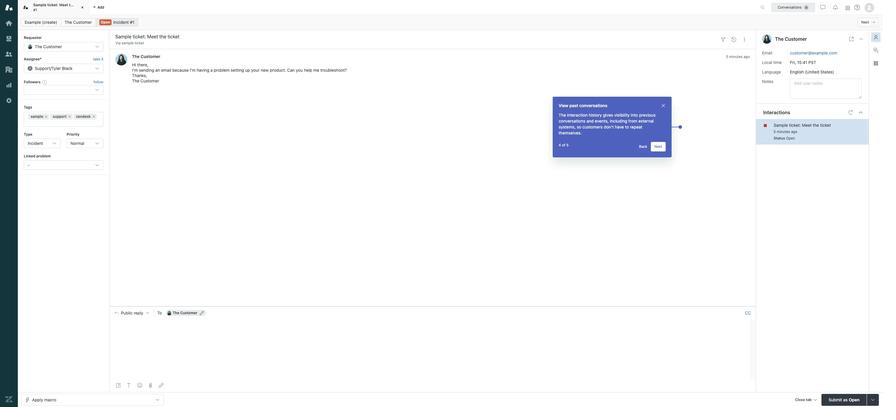 Task type: locate. For each thing, give the bounding box(es) containing it.
priority
[[67, 132, 80, 136]]

(united
[[806, 69, 820, 74]]

1 vertical spatial next button
[[651, 142, 666, 151]]

ticket: inside sample ticket: meet the ticket 5 minutes ago status open
[[790, 122, 802, 128]]

5 minutes ago text field
[[727, 55, 750, 59], [774, 129, 798, 134]]

conversations up "systems,"
[[559, 118, 586, 123]]

1 vertical spatial the
[[814, 122, 820, 128]]

next button
[[858, 18, 879, 27], [651, 142, 666, 151]]

0 horizontal spatial open
[[101, 20, 110, 24]]

the
[[65, 20, 72, 25], [776, 36, 784, 42], [132, 54, 140, 59], [132, 78, 139, 83], [559, 112, 566, 118], [173, 311, 179, 315]]

i'm down hi
[[132, 68, 138, 73]]

it
[[101, 57, 104, 61]]

events image
[[732, 37, 737, 42]]

gives
[[603, 112, 614, 118]]

0 horizontal spatial ticket:
[[47, 3, 58, 7]]

Add user notes text field
[[791, 78, 862, 99]]

1 vertical spatial problem
[[36, 154, 51, 158]]

1 vertical spatial sample
[[774, 122, 789, 128]]

1 horizontal spatial next
[[862, 20, 870, 24]]

customer left edit user image at the left bottom of the page
[[180, 311, 198, 315]]

ago
[[744, 55, 750, 59], [792, 129, 798, 134]]

customer up customer@example.com
[[785, 36, 808, 42]]

incident button
[[24, 139, 61, 148]]

sample ticket: meet the ticket #1
[[33, 3, 86, 12]]

0 vertical spatial open
[[101, 20, 110, 24]]

ticket inside sample ticket: meet the ticket #1
[[76, 3, 86, 7]]

0 horizontal spatial next
[[655, 144, 663, 149]]

2 horizontal spatial ticket
[[821, 122, 832, 128]]

next button up customer context icon
[[858, 18, 879, 27]]

ticket inside sample ticket: meet the ticket 5 minutes ago status open
[[821, 122, 832, 128]]

0 vertical spatial ago
[[744, 55, 750, 59]]

0 horizontal spatial close image
[[79, 4, 85, 10]]

0 vertical spatial ticket:
[[47, 3, 58, 7]]

15:41
[[798, 60, 808, 65]]

systems,
[[559, 124, 576, 129]]

1 horizontal spatial meet
[[803, 122, 812, 128]]

customer inside "hi there, i'm sending an email because i'm having a problem setting up your new product. can you help me troubleshoot? thanks, the customer"
[[141, 78, 159, 83]]

1 horizontal spatial ticket
[[135, 41, 144, 45]]

meet inside sample ticket: meet the ticket #1
[[59, 3, 68, 7]]

normal
[[71, 141, 84, 146]]

user image
[[763, 34, 772, 44]]

1 horizontal spatial minutes
[[777, 129, 791, 134]]

ticket: inside sample ticket: meet the ticket #1
[[47, 3, 58, 7]]

edit user image
[[200, 311, 204, 315]]

via sample ticket
[[115, 41, 144, 45]]

1 horizontal spatial ago
[[792, 129, 798, 134]]

submit
[[829, 397, 843, 402]]

problem
[[214, 68, 230, 73], [36, 154, 51, 158]]

1 horizontal spatial i'm
[[190, 68, 196, 73]]

conversations up history
[[580, 103, 608, 108]]

the down sample ticket: meet the ticket #1 at the top left of the page
[[65, 20, 72, 25]]

back button
[[636, 142, 651, 151]]

i'm left having
[[190, 68, 196, 73]]

1 vertical spatial open
[[787, 136, 796, 140]]

themselves.
[[559, 130, 582, 135]]

past
[[570, 103, 579, 108]]

1 horizontal spatial 5 minutes ago text field
[[774, 129, 798, 134]]

1 horizontal spatial sample
[[774, 122, 789, 128]]

as
[[844, 397, 848, 402]]

have
[[615, 124, 624, 129]]

2 vertical spatial ticket
[[821, 122, 832, 128]]

incident
[[28, 141, 43, 146]]

ticket: down interactions
[[790, 122, 802, 128]]

1 vertical spatial the customer link
[[132, 54, 160, 59]]

from
[[629, 118, 638, 123]]

external
[[639, 118, 654, 123]]

1 horizontal spatial 5
[[727, 55, 729, 59]]

minutes down events icon
[[730, 55, 743, 59]]

visibility
[[615, 112, 630, 118]]

linked
[[24, 154, 35, 158]]

minutes
[[730, 55, 743, 59], [777, 129, 791, 134]]

the customer up "there,"
[[132, 54, 160, 59]]

events,
[[595, 118, 609, 123]]

minutes up status
[[777, 129, 791, 134]]

i'm
[[132, 68, 138, 73], [190, 68, 196, 73]]

0 vertical spatial next
[[862, 20, 870, 24]]

0 horizontal spatial problem
[[36, 154, 51, 158]]

the customer down sample ticket: meet the ticket #1 at the top left of the page
[[65, 20, 92, 25]]

cc button
[[746, 310, 752, 316]]

1 vertical spatial close image
[[661, 103, 666, 108]]

language
[[763, 69, 782, 74]]

close image
[[79, 4, 85, 10], [661, 103, 666, 108]]

customer@example.com
[[791, 50, 838, 55]]

sample inside sample ticket: meet the ticket #1
[[33, 3, 46, 7]]

the customer right customer@example.com image
[[173, 311, 198, 315]]

ticket: up (create)
[[47, 3, 58, 7]]

customer up "there,"
[[141, 54, 160, 59]]

next
[[862, 20, 870, 24], [655, 144, 663, 149]]

so
[[577, 124, 582, 129]]

status
[[774, 136, 786, 140]]

the
[[69, 3, 75, 7], [814, 122, 820, 128]]

open
[[101, 20, 110, 24], [787, 136, 796, 140], [850, 397, 860, 402]]

the customer link up "there,"
[[132, 54, 160, 59]]

sample inside sample ticket: meet the ticket 5 minutes ago status open
[[774, 122, 789, 128]]

0 vertical spatial problem
[[214, 68, 230, 73]]

customer inside secondary element
[[73, 20, 92, 25]]

0 vertical spatial 5
[[727, 55, 729, 59]]

problem right a
[[214, 68, 230, 73]]

main element
[[0, 0, 18, 407]]

0 horizontal spatial minutes
[[730, 55, 743, 59]]

1 vertical spatial next
[[655, 144, 663, 149]]

back
[[639, 144, 648, 149]]

next up close icon at the top of page
[[862, 20, 870, 24]]

#1
[[33, 8, 37, 12]]

reporting image
[[5, 81, 13, 89]]

view past conversations
[[559, 103, 608, 108]]

states)
[[821, 69, 835, 74]]

2 vertical spatial open
[[850, 397, 860, 402]]

your
[[251, 68, 260, 73]]

0 horizontal spatial sample
[[33, 3, 46, 7]]

zendesk products image
[[846, 6, 850, 10]]

1 vertical spatial minutes
[[777, 129, 791, 134]]

1 vertical spatial ago
[[792, 129, 798, 134]]

1 vertical spatial meet
[[803, 122, 812, 128]]

views image
[[5, 35, 13, 43]]

Public reply composer text field
[[112, 319, 749, 332]]

close image
[[859, 37, 864, 41]]

the customer link
[[61, 18, 96, 26], [132, 54, 160, 59]]

0 vertical spatial close image
[[79, 4, 85, 10]]

next right the back
[[655, 144, 663, 149]]

sending
[[139, 68, 154, 73]]

sample up status
[[774, 122, 789, 128]]

english (united states)
[[791, 69, 835, 74]]

meet inside sample ticket: meet the ticket 5 minutes ago status open
[[803, 122, 812, 128]]

1 horizontal spatial next button
[[858, 18, 879, 27]]

the inside the interaction history gives visibility into previous conversations and events, including from external systems, so customers don't have to repeat themselves.
[[559, 112, 566, 118]]

add link (cmd k) image
[[159, 383, 164, 388]]

5 minutes ago text field up status
[[774, 129, 798, 134]]

follow button
[[94, 79, 104, 85]]

the right customer@example.com image
[[173, 311, 179, 315]]

email
[[161, 68, 171, 73]]

of
[[562, 143, 566, 147]]

the up hi
[[132, 54, 140, 59]]

0 horizontal spatial 5
[[567, 143, 569, 147]]

0 horizontal spatial 5 minutes ago text field
[[727, 55, 750, 59]]

type
[[24, 132, 32, 136]]

sample
[[122, 41, 134, 45]]

example
[[25, 20, 41, 25]]

customer down sample ticket: meet the ticket #1 at the top left of the page
[[73, 20, 92, 25]]

the inside the customer link
[[65, 20, 72, 25]]

problem inside "hi there, i'm sending an email because i'm having a problem setting up your new product. can you help me troubleshoot? thanks, the customer"
[[214, 68, 230, 73]]

5 minutes ago
[[727, 55, 750, 59]]

ticket: for sample ticket: meet the ticket #1
[[47, 3, 58, 7]]

2 horizontal spatial 5
[[774, 129, 776, 134]]

english
[[791, 69, 804, 74]]

1 horizontal spatial close image
[[661, 103, 666, 108]]

the down view
[[559, 112, 566, 118]]

customers
[[583, 124, 603, 129]]

follow
[[94, 80, 104, 84]]

add attachment image
[[148, 383, 153, 388]]

0 horizontal spatial ticket
[[76, 3, 86, 7]]

0 vertical spatial the customer link
[[61, 18, 96, 26]]

0 vertical spatial conversations
[[580, 103, 608, 108]]

0 horizontal spatial ago
[[744, 55, 750, 59]]

customer
[[73, 20, 92, 25], [785, 36, 808, 42], [141, 54, 160, 59], [141, 78, 159, 83], [180, 311, 198, 315]]

0 horizontal spatial meet
[[59, 3, 68, 7]]

help
[[304, 68, 312, 73]]

minutes inside sample ticket: meet the ticket 5 minutes ago status open
[[777, 129, 791, 134]]

the inside sample ticket: meet the ticket #1
[[69, 3, 75, 7]]

sample up #1
[[33, 3, 46, 7]]

fri, 15:41 pst
[[791, 60, 817, 65]]

ticket:
[[47, 3, 58, 7], [790, 122, 802, 128]]

1 i'm from the left
[[132, 68, 138, 73]]

normal button
[[67, 139, 104, 148]]

conversations
[[580, 103, 608, 108], [559, 118, 586, 123]]

submit as open
[[829, 397, 860, 402]]

1 horizontal spatial the customer link
[[132, 54, 160, 59]]

tab
[[18, 0, 89, 15]]

via
[[115, 41, 121, 45]]

view
[[559, 103, 569, 108]]

1 vertical spatial ticket:
[[790, 122, 802, 128]]

close image inside view past conversations dialog
[[661, 103, 666, 108]]

1 horizontal spatial ticket:
[[790, 122, 802, 128]]

and
[[587, 118, 594, 123]]

5 minutes ago text field down events icon
[[727, 55, 750, 59]]

notes
[[763, 79, 774, 84]]

2 horizontal spatial open
[[850, 397, 860, 402]]

sample
[[33, 3, 46, 7], [774, 122, 789, 128]]

zendesk image
[[5, 395, 13, 403]]

0 vertical spatial the
[[69, 3, 75, 7]]

the customer link down sample ticket: meet the ticket #1 at the top left of the page
[[61, 18, 96, 26]]

problem down incident popup button
[[36, 154, 51, 158]]

customers image
[[5, 50, 13, 58]]

1 horizontal spatial the
[[814, 122, 820, 128]]

2 vertical spatial 5
[[567, 143, 569, 147]]

0 vertical spatial sample
[[33, 3, 46, 7]]

customer down sending
[[141, 78, 159, 83]]

the inside sample ticket: meet the ticket 5 minutes ago status open
[[814, 122, 820, 128]]

0 horizontal spatial the customer link
[[61, 18, 96, 26]]

2 i'm from the left
[[190, 68, 196, 73]]

meet
[[59, 3, 68, 7], [803, 122, 812, 128]]

time
[[774, 60, 782, 65]]

1 vertical spatial 5
[[774, 129, 776, 134]]

the customer
[[65, 20, 92, 25], [776, 36, 808, 42], [132, 54, 160, 59], [173, 311, 198, 315]]

1 horizontal spatial open
[[787, 136, 796, 140]]

1 horizontal spatial problem
[[214, 68, 230, 73]]

view past conversations dialog
[[553, 97, 672, 157]]

next button right the back
[[651, 142, 666, 151]]

an
[[155, 68, 160, 73]]

0 vertical spatial meet
[[59, 3, 68, 7]]

1 vertical spatial conversations
[[559, 118, 586, 123]]

0 horizontal spatial i'm
[[132, 68, 138, 73]]

0 vertical spatial ticket
[[76, 3, 86, 7]]

0 horizontal spatial the
[[69, 3, 75, 7]]

5
[[727, 55, 729, 59], [774, 129, 776, 134], [567, 143, 569, 147]]

format text image
[[127, 383, 132, 388]]

the down thanks,
[[132, 78, 139, 83]]



Task type: describe. For each thing, give the bounding box(es) containing it.
(create)
[[42, 20, 57, 25]]

pst
[[809, 60, 817, 65]]

the interaction history gives visibility into previous conversations and events, including from external systems, so customers don't have to repeat themselves.
[[559, 112, 656, 135]]

insert emojis image
[[137, 383, 142, 388]]

email
[[763, 50, 773, 55]]

a
[[211, 68, 213, 73]]

ticket for sample ticket: meet the ticket 5 minutes ago status open
[[821, 122, 832, 128]]

take it button
[[93, 56, 104, 62]]

interactions
[[764, 110, 791, 115]]

avatar image
[[115, 54, 127, 66]]

linked problem
[[24, 154, 51, 158]]

can
[[287, 68, 295, 73]]

1 vertical spatial ticket
[[135, 41, 144, 45]]

previous
[[640, 112, 656, 118]]

sample for sample ticket: meet the ticket 5 minutes ago status open
[[774, 122, 789, 128]]

don't
[[604, 124, 614, 129]]

open link
[[95, 18, 138, 26]]

the for sample ticket: meet the ticket #1
[[69, 3, 75, 7]]

conversations inside the interaction history gives visibility into previous conversations and events, including from external systems, so customers don't have to repeat themselves.
[[559, 118, 586, 123]]

tabs tab list
[[18, 0, 755, 15]]

close image inside 'tab'
[[79, 4, 85, 10]]

example (create) button
[[21, 18, 61, 26]]

setting
[[231, 68, 244, 73]]

ticket: for sample ticket: meet the ticket 5 minutes ago status open
[[790, 122, 802, 128]]

including
[[610, 118, 628, 123]]

open inside secondary element
[[101, 20, 110, 24]]

0 vertical spatial next button
[[858, 18, 879, 27]]

admin image
[[5, 97, 13, 104]]

having
[[197, 68, 210, 73]]

the right user icon
[[776, 36, 784, 42]]

get help image
[[855, 5, 861, 10]]

the customer inside secondary element
[[65, 20, 92, 25]]

meet for sample ticket: meet the ticket #1
[[59, 3, 68, 7]]

up
[[245, 68, 250, 73]]

there,
[[137, 62, 148, 67]]

history
[[589, 112, 602, 118]]

organizations image
[[5, 66, 13, 73]]

next inside view past conversations dialog
[[655, 144, 663, 149]]

0 horizontal spatial next button
[[651, 142, 666, 151]]

1 vertical spatial 5 minutes ago text field
[[774, 129, 798, 134]]

sample ticket: meet the ticket 5 minutes ago status open
[[774, 122, 832, 140]]

apps image
[[874, 61, 879, 66]]

the for sample ticket: meet the ticket 5 minutes ago status open
[[814, 122, 820, 128]]

because
[[172, 68, 189, 73]]

zendesk support image
[[5, 4, 13, 12]]

5 inside sample ticket: meet the ticket 5 minutes ago status open
[[774, 129, 776, 134]]

open inside sample ticket: meet the ticket 5 minutes ago status open
[[787, 136, 796, 140]]

cc
[[746, 310, 752, 315]]

hi there, i'm sending an email because i'm having a problem setting up your new product. can you help me troubleshoot? thanks, the customer
[[132, 62, 347, 83]]

to
[[157, 310, 162, 315]]

4
[[559, 143, 561, 147]]

ticket for sample ticket: meet the ticket #1
[[76, 3, 86, 7]]

you
[[296, 68, 303, 73]]

new
[[261, 68, 269, 73]]

tab containing sample ticket: meet the ticket
[[18, 0, 89, 15]]

Subject field
[[114, 33, 717, 40]]

meet for sample ticket: meet the ticket 5 minutes ago status open
[[803, 122, 812, 128]]

interaction
[[568, 112, 588, 118]]

troubleshoot?
[[321, 68, 347, 73]]

customer context image
[[874, 35, 879, 40]]

sample for sample ticket: meet the ticket #1
[[33, 3, 46, 7]]

into
[[631, 112, 639, 118]]

local time
[[763, 60, 782, 65]]

get started image
[[5, 19, 13, 27]]

view more details image
[[850, 37, 855, 41]]

to
[[626, 124, 629, 129]]

draft mode image
[[116, 383, 121, 388]]

customer@example.com image
[[167, 311, 172, 315]]

the customer up fri,
[[776, 36, 808, 42]]

conversations button
[[772, 3, 816, 12]]

hi
[[132, 62, 136, 67]]

product.
[[270, 68, 286, 73]]

take it
[[93, 57, 104, 61]]

take
[[93, 57, 100, 61]]

example (create)
[[25, 20, 57, 25]]

local
[[763, 60, 773, 65]]

0 vertical spatial minutes
[[730, 55, 743, 59]]

secondary element
[[18, 16, 884, 28]]

thanks,
[[132, 73, 147, 78]]

4 of 5 back
[[559, 143, 648, 149]]

conversations
[[778, 5, 802, 9]]

0 vertical spatial 5 minutes ago text field
[[727, 55, 750, 59]]

repeat
[[631, 124, 643, 129]]

5 inside 4 of 5 back
[[567, 143, 569, 147]]

the inside "hi there, i'm sending an email because i'm having a problem setting up your new product. can you help me troubleshoot? thanks, the customer"
[[132, 78, 139, 83]]

fri,
[[791, 60, 797, 65]]

me
[[314, 68, 319, 73]]

ago inside sample ticket: meet the ticket 5 minutes ago status open
[[792, 129, 798, 134]]



Task type: vqa. For each thing, say whether or not it's contained in the screenshot.
23
no



